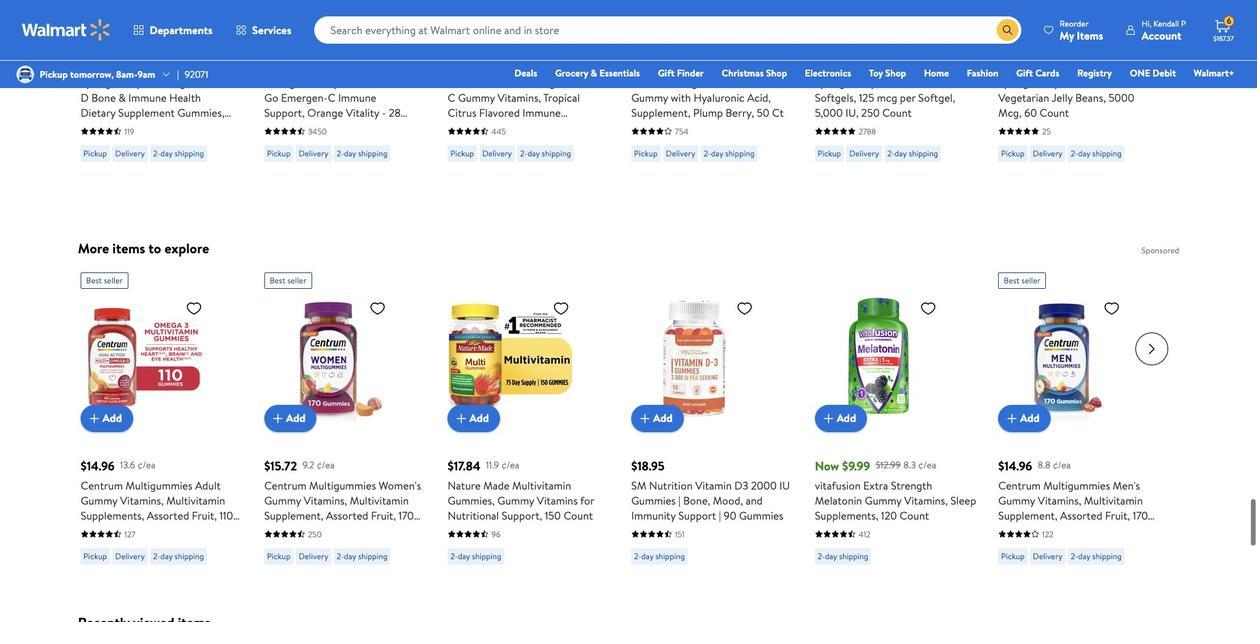 Task type: describe. For each thing, give the bounding box(es) containing it.
deals
[[514, 66, 537, 80]]

assorted for $15.72 9.2 ¢/ea centrum multigummies women's gummy vitamins, multivitamin supplement, assorted fruit, 170 count
[[326, 508, 368, 523]]

$10.87 18.1 ¢/ea spring valley vitamin b12 vegetarian jelly beans, 5000 mcg, 60 count
[[998, 54, 1134, 120]]

kendall
[[1154, 17, 1179, 29]]

¢/ea for $12.48 13.6 ¢/ea vitafusion extra strength power c gummy vitamins, tropical citrus flavored immune support (1) vitamins, 92 count
[[505, 56, 523, 69]]

0 horizontal spatial |
[[177, 68, 179, 81]]

supplement
[[118, 105, 175, 120]]

supplement, for $14.96
[[998, 508, 1058, 523]]

glowing
[[659, 75, 697, 90]]

sponsored for $12.42
[[264, 40, 302, 51]]

flavored
[[479, 105, 520, 120]]

tomorrow,
[[70, 68, 114, 81]]

2-day shipping for $8.88 7.4 ¢/ea spring valley zero sugar vitamin d bone & immune health dietary supplement gummies, 50 mcg (2,000 iu), 120 count
[[153, 147, 204, 159]]

shipping down "151"
[[656, 550, 685, 562]]

¢/ea inside sponsored $12.42 44.4 ¢/ea emergen-c crystals, on-the- go emergen-c immune support, orange vitality - 28 stick packs
[[325, 56, 343, 69]]

departments button
[[122, 14, 224, 46]]

gift for gift finder
[[658, 66, 675, 80]]

50 inside sponsored $13.52 27.0 ¢/ea olly glowing skin vitamin gummy with hyaluronic acid, supplement, plump berry, 50 ct
[[757, 105, 769, 120]]

$17.84 11.9 ¢/ea nature made multivitamin gummies, gummy vitamins for nutritional support, 150 count
[[448, 458, 594, 523]]

delivery for $8.36 3.3 ¢/ea spring valley vitamin d3 softgels, 125 mcg per softgel, 5,000 iu, 250 count
[[849, 147, 879, 159]]

count inside '$14.96 8.8 ¢/ea centrum multigummies men's gummy vitamins, multivitamin supplement, assorted fruit, 170 count'
[[998, 523, 1028, 538]]

gummy inside $15.72 9.2 ¢/ea centrum multigummies women's gummy vitamins, multivitamin supplement, assorted fruit, 170 count
[[264, 493, 301, 508]]

412
[[859, 529, 871, 540]]

$8.36 3.3 ¢/ea spring valley vitamin d3 softgels, 125 mcg per softgel, 5,000 iu, 250 count
[[815, 54, 955, 120]]

delivery for sponsored $12.42 44.4 ¢/ea emergen-c crystals, on-the- go emergen-c immune support, orange vitality - 28 stick packs
[[299, 147, 328, 159]]

support, inside the "$17.84 11.9 ¢/ea nature made multivitamin gummies, gummy vitamins for nutritional support, 150 count"
[[502, 508, 542, 523]]

50 inside $8.88 7.4 ¢/ea spring valley zero sugar vitamin d bone & immune health dietary supplement gummies, 50 mcg (2,000 iu), 120 count
[[81, 120, 93, 135]]

day for $8.36 3.3 ¢/ea spring valley vitamin d3 softgels, 125 mcg per softgel, 5,000 iu, 250 count
[[895, 147, 907, 159]]

2- down nutritional
[[450, 550, 458, 562]]

jelly
[[1052, 90, 1073, 105]]

0 horizontal spatial 250
[[308, 529, 322, 540]]

vitafusion inside $12.48 13.6 ¢/ea vitafusion extra strength power c gummy vitamins, tropical citrus flavored immune support (1) vitamins, 92 count
[[448, 75, 494, 90]]

sponsored $12.42 44.4 ¢/ea emergen-c crystals, on-the- go emergen-c immune support, orange vitality - 28 stick packs
[[264, 40, 404, 135]]

day down nutritional
[[458, 550, 470, 562]]

vitality
[[346, 105, 379, 120]]

2-day shipping for $14.96 13.6 ¢/ea centrum multigummies adult gummy vitamins, multivitamin supplements, assorted fruit, 110 ct
[[153, 550, 204, 562]]

gummy inside '$14.96 8.8 ¢/ea centrum multigummies men's gummy vitamins, multivitamin supplement, assorted fruit, 170 count'
[[998, 493, 1035, 508]]

d3 inside $18.95 sm nutrition vitamin d3 2000 iu gummies | bone, mood, and immunity support | 90 gummies
[[734, 478, 748, 493]]

9am
[[137, 68, 155, 81]]

add button for product group containing $10.87
[[998, 2, 1051, 29]]

services button
[[224, 14, 303, 46]]

melatonin
[[815, 493, 862, 508]]

2- for $8.36 3.3 ¢/ea spring valley vitamin d3 softgels, 125 mcg per softgel, 5,000 iu, 250 count
[[887, 147, 895, 159]]

supplements, inside the now $9.99 $12.99 8.3 ¢/ea vitafusion extra strength melatonin gummy vitamins, sleep supplements, 120 count
[[815, 508, 878, 523]]

3450
[[308, 125, 327, 137]]

spring for $8.36
[[815, 75, 845, 90]]

now $9.99 $12.99 8.3 ¢/ea vitafusion extra strength melatonin gummy vitamins, sleep supplements, 120 count
[[815, 458, 976, 523]]

extra inside $12.48 13.6 ¢/ea vitafusion extra strength power c gummy vitamins, tropical citrus flavored immune support (1) vitamins, 92 count
[[496, 75, 521, 90]]

men's
[[1113, 478, 1140, 493]]

immune inside $8.88 7.4 ¢/ea spring valley zero sugar vitamin d bone & immune health dietary supplement gummies, 50 mcg (2,000 iu), 120 count
[[128, 90, 167, 105]]

mcg
[[877, 90, 897, 105]]

services
[[252, 23, 291, 38]]

dietary
[[81, 105, 116, 120]]

pickup for $14.96 8.8 ¢/ea centrum multigummies men's gummy vitamins, multivitamin supplement, assorted fruit, 170 count
[[1001, 550, 1025, 562]]

shipping down 412
[[839, 550, 868, 562]]

hi,
[[1142, 17, 1152, 29]]

day for $14.96 8.8 ¢/ea centrum multigummies men's gummy vitamins, multivitamin supplement, assorted fruit, 170 count
[[1078, 550, 1090, 562]]

electronics link
[[799, 66, 857, 81]]

product group containing $18.95
[[631, 267, 796, 570]]

day for $14.96 13.6 ¢/ea centrum multigummies adult gummy vitamins, multivitamin supplements, assorted fruit, 110 ct
[[160, 550, 173, 562]]

2-day shipping for $8.36 3.3 ¢/ea spring valley vitamin d3 softgels, 125 mcg per softgel, 5,000 iu, 250 count
[[887, 147, 938, 159]]

day for $8.88 7.4 ¢/ea spring valley zero sugar vitamin d bone & immune health dietary supplement gummies, 50 mcg (2,000 iu), 120 count
[[160, 147, 173, 159]]

home link
[[918, 66, 955, 81]]

add to cart image for product group containing $17.84
[[453, 410, 470, 427]]

add to cart image for product group containing $12.42
[[270, 7, 286, 24]]

nature
[[448, 478, 481, 493]]

d
[[81, 90, 89, 105]]

emergen- up "packs" at the left top of the page
[[281, 90, 328, 105]]

home
[[924, 66, 949, 80]]

0 vertical spatial &
[[591, 66, 597, 80]]

ct inside '$14.96 13.6 ¢/ea centrum multigummies adult gummy vitamins, multivitamin supplements, assorted fruit, 110 ct'
[[81, 523, 92, 538]]

5000
[[1109, 90, 1134, 105]]

delivery for $14.96 13.6 ¢/ea centrum multigummies adult gummy vitamins, multivitamin supplements, assorted fruit, 110 ct
[[115, 550, 145, 562]]

supplement, for $15.72
[[264, 508, 323, 523]]

stick
[[264, 120, 287, 135]]

shipping for $14.96 8.8 ¢/ea centrum multigummies men's gummy vitamins, multivitamin supplement, assorted fruit, 170 count
[[1092, 550, 1122, 562]]

p
[[1181, 17, 1186, 29]]

fashion link
[[961, 66, 1005, 81]]

shipping for $10.87 18.1 ¢/ea spring valley vitamin b12 vegetarian jelly beans, 5000 mcg, 60 count
[[1092, 147, 1122, 159]]

reorder
[[1060, 17, 1089, 29]]

120 inside the now $9.99 $12.99 8.3 ¢/ea vitafusion extra strength melatonin gummy vitamins, sleep supplements, 120 count
[[881, 508, 897, 523]]

count inside $10.87 18.1 ¢/ea spring valley vitamin b12 vegetarian jelly beans, 5000 mcg, 60 count
[[1040, 105, 1069, 120]]

d3 inside the $8.36 3.3 ¢/ea spring valley vitamin d3 softgels, 125 mcg per softgel, 5,000 iu, 250 count
[[917, 75, 931, 90]]

shipping down 96
[[472, 550, 501, 562]]

2 horizontal spatial sponsored
[[1142, 244, 1179, 256]]

product group containing $13.52
[[631, 0, 785, 167]]

multigummies for $15.72 9.2 ¢/ea centrum multigummies women's gummy vitamins, multivitamin supplement, assorted fruit, 170 count
[[309, 478, 376, 493]]

gift for gift cards
[[1016, 66, 1033, 80]]

pickup for sponsored $12.42 44.4 ¢/ea emergen-c crystals, on-the- go emergen-c immune support, orange vitality - 28 stick packs
[[267, 147, 291, 159]]

gummies, inside the "$17.84 11.9 ¢/ea nature made multivitamin gummies, gummy vitamins for nutritional support, 150 count"
[[448, 493, 495, 508]]

count inside $8.88 7.4 ¢/ea spring valley zero sugar vitamin d bone & immune health dietary supplement gummies, 50 mcg (2,000 iu), 120 count
[[192, 120, 221, 135]]

add button for product group containing $12.42
[[264, 2, 316, 29]]

shipping for sponsored $13.52 27.0 ¢/ea olly glowing skin vitamin gummy with hyaluronic acid, supplement, plump berry, 50 ct
[[725, 147, 755, 159]]

olly
[[631, 75, 656, 90]]

add to favorites list, nature made multivitamin gummies, gummy vitamins for nutritional support, 150 count image
[[553, 300, 569, 317]]

one
[[1130, 66, 1150, 80]]

day for $15.72 9.2 ¢/ea centrum multigummies women's gummy vitamins, multivitamin supplement, assorted fruit, 170 count
[[344, 550, 356, 562]]

adult
[[195, 478, 221, 493]]

go
[[264, 90, 278, 105]]

1 horizontal spatial gummies
[[739, 508, 784, 523]]

made
[[483, 478, 510, 493]]

-
[[382, 105, 386, 120]]

sm
[[631, 478, 647, 493]]

pickup for $8.36 3.3 ¢/ea spring valley vitamin d3 softgels, 125 mcg per softgel, 5,000 iu, 250 count
[[818, 147, 841, 159]]

vitamins
[[537, 493, 578, 508]]

centrum for $14.96 8.8 ¢/ea centrum multigummies men's gummy vitamins, multivitamin supplement, assorted fruit, 170 count
[[998, 478, 1041, 493]]

delivery for $14.96 8.8 ¢/ea centrum multigummies men's gummy vitamins, multivitamin supplement, assorted fruit, 170 count
[[1033, 550, 1063, 562]]

emergen- down $12.42
[[264, 75, 311, 90]]

vitamin inside $10.87 18.1 ¢/ea spring valley vitamin b12 vegetarian jelly beans, 5000 mcg, 60 count
[[1062, 75, 1098, 90]]

add to cart image for product group containing $12.48
[[453, 7, 470, 24]]

support, inside sponsored $12.42 44.4 ¢/ea emergen-c crystals, on-the- go emergen-c immune support, orange vitality - 28 stick packs
[[264, 105, 305, 120]]

pickup for $15.72 9.2 ¢/ea centrum multigummies women's gummy vitamins, multivitamin supplement, assorted fruit, 170 count
[[267, 550, 291, 562]]

$8.88
[[81, 54, 111, 72]]

vitamin inside $18.95 sm nutrition vitamin d3 2000 iu gummies | bone, mood, and immunity support | 90 gummies
[[695, 478, 732, 493]]

2- for sponsored $13.52 27.0 ¢/ea olly glowing skin vitamin gummy with hyaluronic acid, supplement, plump berry, 50 ct
[[704, 147, 711, 159]]

add to cart image for product group containing now $9.99
[[820, 410, 837, 427]]

vitafusion inside the now $9.99 $12.99 8.3 ¢/ea vitafusion extra strength melatonin gummy vitamins, sleep supplements, 120 count
[[815, 478, 861, 493]]

& inside $8.88 7.4 ¢/ea spring valley zero sugar vitamin d bone & immune health dietary supplement gummies, 50 mcg (2,000 iu), 120 count
[[118, 90, 126, 105]]

day down melatonin
[[825, 550, 837, 562]]

day down immunity
[[641, 550, 654, 562]]

vitamins, inside the now $9.99 $12.99 8.3 ¢/ea vitafusion extra strength melatonin gummy vitamins, sleep supplements, 120 count
[[904, 493, 948, 508]]

one debit
[[1130, 66, 1176, 80]]

Walmart Site-Wide search field
[[314, 16, 1021, 44]]

for
[[580, 493, 594, 508]]

multivitamin for $14.96 13.6 ¢/ea centrum multigummies adult gummy vitamins, multivitamin supplements, assorted fruit, 110 ct
[[166, 493, 225, 508]]

grocery
[[555, 66, 588, 80]]

fruit, for $14.96 13.6 ¢/ea centrum multigummies adult gummy vitamins, multivitamin supplements, assorted fruit, 110 ct
[[192, 508, 217, 523]]

supplements, inside '$14.96 13.6 ¢/ea centrum multigummies adult gummy vitamins, multivitamin supplements, assorted fruit, 110 ct'
[[81, 508, 144, 523]]

vitamins, inside '$14.96 8.8 ¢/ea centrum multigummies men's gummy vitamins, multivitamin supplement, assorted fruit, 170 count'
[[1038, 493, 1081, 508]]

packs
[[290, 120, 317, 135]]

gummies, inside $8.88 7.4 ¢/ea spring valley zero sugar vitamin d bone & immune health dietary supplement gummies, 50 mcg (2,000 iu), 120 count
[[177, 105, 224, 120]]

¢/ea for $8.88 7.4 ¢/ea spring valley zero sugar vitamin d bone & immune health dietary supplement gummies, 50 mcg (2,000 iu), 120 count
[[130, 56, 148, 69]]

centrum multigummies women's gummy vitamins, multivitamin supplement, assorted fruit, 170 count image
[[264, 294, 391, 421]]

health
[[169, 90, 201, 105]]

Search search field
[[314, 16, 1021, 44]]

18.1
[[1037, 56, 1050, 69]]

¢/ea for $14.96 8.8 ¢/ea centrum multigummies men's gummy vitamins, multivitamin supplement, assorted fruit, 170 count
[[1053, 459, 1071, 472]]

(1)
[[488, 120, 499, 135]]

berry,
[[726, 105, 754, 120]]

vitamin inside $8.88 7.4 ¢/ea spring valley zero sugar vitamin d bone & immune health dietary supplement gummies, 50 mcg (2,000 iu), 120 count
[[197, 75, 234, 90]]

shipping for sponsored $12.42 44.4 ¢/ea emergen-c crystals, on-the- go emergen-c immune support, orange vitality - 28 stick packs
[[358, 147, 388, 159]]

more
[[78, 239, 109, 257]]

add button for product group containing $12.48
[[448, 2, 500, 29]]

add button for product group containing now $9.99
[[815, 405, 867, 432]]

best for $15.72 9.2 ¢/ea centrum multigummies women's gummy vitamins, multivitamin supplement, assorted fruit, 170 count
[[270, 274, 285, 286]]

day for $12.48 13.6 ¢/ea vitafusion extra strength power c gummy vitamins, tropical citrus flavored immune support (1) vitamins, 92 count
[[528, 147, 540, 159]]

product group containing $15.72
[[264, 267, 429, 570]]

one debit link
[[1124, 66, 1182, 81]]

multigummies for $14.96 13.6 ¢/ea centrum multigummies adult gummy vitamins, multivitamin supplements, assorted fruit, 110 ct
[[126, 478, 192, 493]]

5,000
[[815, 105, 843, 120]]

shipping for $8.36 3.3 ¢/ea spring valley vitamin d3 softgels, 125 mcg per softgel, 5,000 iu, 250 count
[[909, 147, 938, 159]]

$9.99
[[842, 458, 870, 475]]

gummy inside the now $9.99 $12.99 8.3 ¢/ea vitafusion extra strength melatonin gummy vitamins, sleep supplements, 120 count
[[865, 493, 902, 508]]

pickup for $8.88 7.4 ¢/ea spring valley zero sugar vitamin d bone & immune health dietary supplement gummies, 50 mcg (2,000 iu), 120 count
[[83, 147, 107, 159]]

citrus
[[448, 105, 477, 120]]

¢/ea inside sponsored $13.52 27.0 ¢/ea olly glowing skin vitamin gummy with hyaluronic acid, supplement, plump berry, 50 ct
[[688, 56, 706, 69]]

per
[[900, 90, 916, 105]]

and
[[746, 493, 763, 508]]

754
[[675, 125, 689, 137]]

2-day shipping for $14.96 8.8 ¢/ea centrum multigummies men's gummy vitamins, multivitamin supplement, assorted fruit, 170 count
[[1071, 550, 1122, 562]]

ct inside sponsored $13.52 27.0 ¢/ea olly glowing skin vitamin gummy with hyaluronic acid, supplement, plump berry, 50 ct
[[772, 105, 784, 120]]

2- for $10.87 18.1 ¢/ea spring valley vitamin b12 vegetarian jelly beans, 5000 mcg, 60 count
[[1071, 147, 1078, 159]]

add button for product group containing $17.84
[[448, 405, 500, 432]]

product group containing $8.36
[[815, 0, 968, 167]]

registry
[[1077, 66, 1112, 80]]

seller for $14.96 8.8 ¢/ea centrum multigummies men's gummy vitamins, multivitamin supplement, assorted fruit, 170 count
[[1022, 274, 1041, 286]]

multivitamin inside the "$17.84 11.9 ¢/ea nature made multivitamin gummies, gummy vitamins for nutritional support, 150 count"
[[512, 478, 571, 493]]

to
[[148, 239, 161, 257]]

2- down melatonin
[[818, 550, 825, 562]]

2-day shipping for $10.87 18.1 ¢/ea spring valley vitamin b12 vegetarian jelly beans, 5000 mcg, 60 count
[[1071, 147, 1122, 159]]

immune inside sponsored $12.42 44.4 ¢/ea emergen-c crystals, on-the- go emergen-c immune support, orange vitality - 28 stick packs
[[338, 90, 376, 105]]

count inside $12.48 13.6 ¢/ea vitafusion extra strength power c gummy vitamins, tropical citrus flavored immune support (1) vitamins, 92 count
[[562, 120, 592, 135]]

christmas shop
[[722, 66, 787, 80]]

delivery for $15.72 9.2 ¢/ea centrum multigummies women's gummy vitamins, multivitamin supplement, assorted fruit, 170 count
[[299, 550, 328, 562]]

150
[[545, 508, 561, 523]]

add button for product group containing $8.36
[[815, 2, 867, 29]]

product group containing $17.84
[[448, 267, 612, 570]]

2-day shipping down "151"
[[634, 550, 685, 562]]

centrum multigummies men's gummy vitamins, multivitamin supplement, assorted fruit, 170 count image
[[998, 294, 1125, 421]]

vitamins, right (1)
[[502, 120, 545, 135]]

hyaluronic
[[694, 90, 745, 105]]

13.6 for $12.48
[[488, 56, 503, 69]]

fruit, for $15.72 9.2 ¢/ea centrum multigummies women's gummy vitamins, multivitamin supplement, assorted fruit, 170 count
[[371, 508, 396, 523]]

product group containing $12.42
[[264, 0, 418, 167]]

27.0
[[670, 56, 686, 69]]

more items to explore
[[78, 239, 209, 257]]

$12.48 13.6 ¢/ea vitafusion extra strength power c gummy vitamins, tropical citrus flavored immune support (1) vitamins, 92 count
[[448, 54, 598, 135]]

plump
[[693, 105, 723, 120]]

60
[[1024, 105, 1037, 120]]

2- down immunity
[[634, 550, 641, 562]]

170 for $15.72
[[399, 508, 414, 523]]

spring valley vitamin d3 softgels, 125 mcg per softgel, 5,000 iu, 250 count image
[[815, 0, 942, 18]]

add to cart image for product group containing $13.52
[[637, 7, 653, 24]]

250 inside the $8.36 3.3 ¢/ea spring valley vitamin d3 softgels, 125 mcg per softgel, 5,000 iu, 250 count
[[861, 105, 880, 120]]

count inside the "$17.84 11.9 ¢/ea nature made multivitamin gummies, gummy vitamins for nutritional support, 150 count"
[[564, 508, 593, 523]]

13.6 for $14.96
[[120, 459, 135, 472]]

fruit, for $14.96 8.8 ¢/ea centrum multigummies men's gummy vitamins, multivitamin supplement, assorted fruit, 170 count
[[1105, 508, 1130, 523]]



Task type: vqa. For each thing, say whether or not it's contained in the screenshot.


Task type: locate. For each thing, give the bounding box(es) containing it.
& right grocery
[[591, 66, 597, 80]]

2 horizontal spatial multigummies
[[1043, 478, 1110, 493]]

toy
[[869, 66, 883, 80]]

| left bone, at the bottom
[[678, 493, 681, 508]]

0 horizontal spatial shop
[[766, 66, 787, 80]]

120 down $12.99
[[881, 508, 897, 523]]

1 horizontal spatial best seller
[[270, 274, 306, 286]]

assorted inside '$14.96 8.8 ¢/ea centrum multigummies men's gummy vitamins, multivitamin supplement, assorted fruit, 170 count'
[[1060, 508, 1103, 523]]

2- down '$14.96 8.8 ¢/ea centrum multigummies men's gummy vitamins, multivitamin supplement, assorted fruit, 170 count'
[[1071, 550, 1078, 562]]

2- for $14.96 13.6 ¢/ea centrum multigummies adult gummy vitamins, multivitamin supplements, assorted fruit, 110 ct
[[153, 550, 160, 562]]

walmart image
[[22, 19, 111, 41]]

3 fruit, from the left
[[1105, 508, 1130, 523]]

¢/ea inside '$14.96 13.6 ¢/ea centrum multigummies adult gummy vitamins, multivitamin supplements, assorted fruit, 110 ct'
[[137, 459, 156, 472]]

¢/ea for $10.87 18.1 ¢/ea spring valley vitamin b12 vegetarian jelly beans, 5000 mcg, 60 count
[[1053, 56, 1071, 69]]

gift cards
[[1016, 66, 1060, 80]]

extra
[[496, 75, 521, 90], [863, 478, 888, 493]]

multigummies
[[126, 478, 192, 493], [309, 478, 376, 493], [1043, 478, 1110, 493]]

1 $14.96 from the left
[[81, 458, 115, 475]]

toy shop
[[869, 66, 906, 80]]

$14.96 for $14.96 13.6 ¢/ea centrum multigummies adult gummy vitamins, multivitamin supplements, assorted fruit, 110 ct
[[81, 458, 115, 475]]

delivery down 119
[[115, 147, 145, 159]]

supplement, inside '$14.96 8.8 ¢/ea centrum multigummies men's gummy vitamins, multivitamin supplement, assorted fruit, 170 count'
[[998, 508, 1058, 523]]

assorted for $14.96 13.6 ¢/ea centrum multigummies adult gummy vitamins, multivitamin supplements, assorted fruit, 110 ct
[[147, 508, 189, 523]]

strength inside $12.48 13.6 ¢/ea vitafusion extra strength power c gummy vitamins, tropical citrus flavored immune support (1) vitamins, 92 count
[[524, 75, 565, 90]]

1 vertical spatial vitafusion
[[815, 478, 861, 493]]

centrum inside '$14.96 8.8 ¢/ea centrum multigummies men's gummy vitamins, multivitamin supplement, assorted fruit, 170 count'
[[998, 478, 1041, 493]]

gummies down "2000"
[[739, 508, 784, 523]]

best for $14.96 8.8 ¢/ea centrum multigummies men's gummy vitamins, multivitamin supplement, assorted fruit, 170 count
[[1004, 274, 1020, 286]]

power
[[568, 75, 598, 90]]

assorted inside $15.72 9.2 ¢/ea centrum multigummies women's gummy vitamins, multivitamin supplement, assorted fruit, 170 count
[[326, 508, 368, 523]]

valley inside the $8.36 3.3 ¢/ea spring valley vitamin d3 softgels, 125 mcg per softgel, 5,000 iu, 250 count
[[848, 75, 876, 90]]

shop up acid,
[[766, 66, 787, 80]]

2- down the mcg
[[887, 147, 895, 159]]

2- down 'plump'
[[704, 147, 711, 159]]

multigummies down 9.2
[[309, 478, 376, 493]]

christmas shop link
[[716, 66, 793, 81]]

supplement, up 754
[[631, 105, 690, 120]]

strength inside the now $9.99 $12.99 8.3 ¢/ea vitafusion extra strength melatonin gummy vitamins, sleep supplements, 120 count
[[891, 478, 932, 493]]

iu
[[779, 478, 790, 493]]

centrum multigummies adult gummy vitamins, multivitamin supplements, assorted fruit, 110 ct image
[[81, 294, 208, 421]]

day down $12.48 13.6 ¢/ea vitafusion extra strength power c gummy vitamins, tropical citrus flavored immune support (1) vitamins, 92 count
[[528, 147, 540, 159]]

day down iu), in the left of the page
[[160, 147, 173, 159]]

shipping down $15.72 9.2 ¢/ea centrum multigummies women's gummy vitamins, multivitamin supplement, assorted fruit, 170 count
[[358, 550, 388, 562]]

valley down 7.4
[[114, 75, 141, 90]]

add to favorites list, sm nutrition vitamin d3 2000 iu gummies | bone, mood, and immunity support | 90 gummies image
[[737, 300, 753, 317]]

$14.96 inside '$14.96 13.6 ¢/ea centrum multigummies adult gummy vitamins, multivitamin supplements, assorted fruit, 110 ct'
[[81, 458, 115, 475]]

extra inside the now $9.99 $12.99 8.3 ¢/ea vitafusion extra strength melatonin gummy vitamins, sleep supplements, 120 count
[[863, 478, 888, 493]]

2- for $12.48 13.6 ¢/ea vitafusion extra strength power c gummy vitamins, tropical citrus flavored immune support (1) vitamins, 92 count
[[520, 147, 528, 159]]

2- down jelly
[[1071, 147, 1078, 159]]

0 horizontal spatial 13.6
[[120, 459, 135, 472]]

0 horizontal spatial sponsored
[[264, 40, 302, 51]]

170 inside $15.72 9.2 ¢/ea centrum multigummies women's gummy vitamins, multivitamin supplement, assorted fruit, 170 count
[[399, 508, 414, 523]]

2-day shipping down '$14.96 8.8 ¢/ea centrum multigummies men's gummy vitamins, multivitamin supplement, assorted fruit, 170 count'
[[1071, 550, 1122, 562]]

2 horizontal spatial best
[[1004, 274, 1020, 286]]

1 170 from the left
[[399, 508, 414, 523]]

2 horizontal spatial |
[[719, 508, 721, 523]]

2-day shipping for sponsored $12.42 44.4 ¢/ea emergen-c crystals, on-the- go emergen-c immune support, orange vitality - 28 stick packs
[[337, 147, 388, 159]]

shipping down 92
[[542, 147, 571, 159]]

2 horizontal spatial spring
[[998, 75, 1029, 90]]

2 shop from the left
[[885, 66, 906, 80]]

multivitamin inside $15.72 9.2 ¢/ea centrum multigummies women's gummy vitamins, multivitamin supplement, assorted fruit, 170 count
[[350, 493, 409, 508]]

zero
[[144, 75, 165, 90]]

add to cart image for product group containing $18.95
[[637, 410, 653, 427]]

d3 right per
[[917, 75, 931, 90]]

support,
[[264, 105, 305, 120], [502, 508, 542, 523]]

crystals,
[[321, 75, 362, 90]]

1 seller from the left
[[104, 274, 123, 286]]

2 horizontal spatial supplement,
[[998, 508, 1058, 523]]

$187.37
[[1213, 33, 1234, 43]]

deals link
[[508, 66, 543, 81]]

1 shop from the left
[[766, 66, 787, 80]]

0 horizontal spatial d3
[[734, 478, 748, 493]]

delivery down 2788
[[849, 147, 879, 159]]

mcg,
[[998, 105, 1022, 120]]

$12.42
[[264, 54, 298, 72]]

gummies, down the sugar
[[177, 105, 224, 120]]

0 horizontal spatial seller
[[104, 274, 123, 286]]

fruit, down women's
[[371, 508, 396, 523]]

day down '$14.96 13.6 ¢/ea centrum multigummies adult gummy vitamins, multivitamin supplements, assorted fruit, 110 ct' on the left bottom of the page
[[160, 550, 173, 562]]

search icon image
[[1002, 25, 1013, 36]]

spring valley zero sugar vitamin d bone & immune health dietary supplement gummies, 50 mcg (2,000 iu), 120 count image
[[81, 0, 208, 18]]

2 multigummies from the left
[[309, 478, 376, 493]]

0 vertical spatial 250
[[861, 105, 880, 120]]

1 vertical spatial strength
[[891, 478, 932, 493]]

vitafusion down $12.48
[[448, 75, 494, 90]]

vitafusion
[[448, 75, 494, 90], [815, 478, 861, 493]]

ct
[[772, 105, 784, 120], [81, 523, 92, 538]]

2- for $8.88 7.4 ¢/ea spring valley zero sugar vitamin d bone & immune health dietary supplement gummies, 50 mcg (2,000 iu), 120 count
[[153, 147, 160, 159]]

1 best seller from the left
[[86, 274, 123, 286]]

day down beans,
[[1078, 147, 1090, 159]]

assorted for $14.96 8.8 ¢/ea centrum multigummies men's gummy vitamins, multivitamin supplement, assorted fruit, 170 count
[[1060, 508, 1103, 523]]

 image
[[16, 66, 34, 83]]

bone,
[[683, 493, 710, 508]]

ct left the 127
[[81, 523, 92, 538]]

sponsored inside sponsored $12.42 44.4 ¢/ea emergen-c crystals, on-the- go emergen-c immune support, orange vitality - 28 stick packs
[[264, 40, 302, 51]]

support inside $12.48 13.6 ¢/ea vitafusion extra strength power c gummy vitamins, tropical citrus flavored immune support (1) vitamins, 92 count
[[448, 120, 486, 135]]

delivery down the 127
[[115, 550, 145, 562]]

¢/ea inside $15.72 9.2 ¢/ea centrum multigummies women's gummy vitamins, multivitamin supplement, assorted fruit, 170 count
[[317, 459, 335, 472]]

13.6
[[488, 56, 503, 69], [120, 459, 135, 472]]

0 vertical spatial extra
[[496, 75, 521, 90]]

add to favorites list, vitafusion extra strength melatonin gummy vitamins, sleep supplements, 120 count image
[[920, 300, 936, 317]]

delivery down 445
[[482, 147, 512, 159]]

vitamin inside sponsored $13.52 27.0 ¢/ea olly glowing skin vitamin gummy with hyaluronic acid, supplement, plump berry, 50 ct
[[722, 75, 759, 90]]

0 vertical spatial vitafusion
[[448, 75, 494, 90]]

vitamins, down 9.2
[[304, 493, 347, 508]]

1 horizontal spatial 13.6
[[488, 56, 503, 69]]

add button for product group containing $13.52
[[631, 2, 684, 29]]

2 horizontal spatial assorted
[[1060, 508, 1103, 523]]

sponsored inside sponsored $13.52 27.0 ¢/ea olly glowing skin vitamin gummy with hyaluronic acid, supplement, plump berry, 50 ct
[[631, 40, 669, 51]]

add button for product group containing $18.95
[[631, 405, 684, 432]]

1 horizontal spatial immune
[[338, 90, 376, 105]]

best seller for $14.96 8.8 ¢/ea centrum multigummies men's gummy vitamins, multivitamin supplement, assorted fruit, 170 count
[[1004, 274, 1041, 286]]

multivitamin for $15.72 9.2 ¢/ea centrum multigummies women's gummy vitamins, multivitamin supplement, assorted fruit, 170 count
[[350, 493, 409, 508]]

1 horizontal spatial seller
[[287, 274, 306, 286]]

sm nutrition vitamin d3 2000 iu gummies | bone, mood, and immunity support | 90 gummies image
[[631, 294, 758, 421]]

delivery down 122 on the bottom
[[1033, 550, 1063, 562]]

2- down iu), in the left of the page
[[153, 147, 160, 159]]

pickup
[[40, 68, 68, 81], [83, 147, 107, 159], [267, 147, 291, 159], [450, 147, 474, 159], [634, 147, 658, 159], [818, 147, 841, 159], [1001, 147, 1025, 159], [83, 550, 107, 562], [267, 550, 291, 562], [1001, 550, 1025, 562]]

extra up flavored
[[496, 75, 521, 90]]

count left 122 on the bottom
[[998, 523, 1028, 538]]

multivitamin for $14.96 8.8 ¢/ea centrum multigummies men's gummy vitamins, multivitamin supplement, assorted fruit, 170 count
[[1084, 493, 1143, 508]]

immune down "9am"
[[128, 90, 167, 105]]

2 centrum from the left
[[264, 478, 307, 493]]

mcg
[[96, 120, 117, 135]]

0 horizontal spatial supplement,
[[264, 508, 323, 523]]

$15.72
[[264, 458, 297, 475]]

day for sponsored $13.52 27.0 ¢/ea olly glowing skin vitamin gummy with hyaluronic acid, supplement, plump berry, 50 ct
[[711, 147, 723, 159]]

essentials
[[599, 66, 640, 80]]

3 best seller from the left
[[1004, 274, 1041, 286]]

1 horizontal spatial assorted
[[326, 508, 368, 523]]

0 vertical spatial support
[[448, 120, 486, 135]]

multigummies down 8.8
[[1043, 478, 1110, 493]]

vitafusion extra strength power c gummy vitamins, tropical citrus flavored immune support (1) vitamins, 92 count image
[[448, 0, 575, 18]]

day down vitality
[[344, 147, 356, 159]]

170 for $14.96
[[1133, 508, 1148, 523]]

50 right berry,
[[757, 105, 769, 120]]

assorted
[[147, 508, 189, 523], [326, 508, 368, 523], [1060, 508, 1103, 523]]

0 horizontal spatial 170
[[399, 508, 414, 523]]

olly glowing skin vitamin gummy with hyaluronic acid, supplement, plump berry, 50 ct image
[[631, 0, 758, 18]]

0 horizontal spatial valley
[[114, 75, 141, 90]]

1 fruit, from the left
[[192, 508, 217, 523]]

¢/ea inside $8.88 7.4 ¢/ea spring valley zero sugar vitamin d bone & immune health dietary supplement gummies, 50 mcg (2,000 iu), 120 count
[[130, 56, 148, 69]]

supplement, inside sponsored $13.52 27.0 ¢/ea olly glowing skin vitamin gummy with hyaluronic acid, supplement, plump berry, 50 ct
[[631, 105, 690, 120]]

gummy
[[458, 90, 495, 105], [631, 90, 668, 105], [81, 493, 117, 508], [264, 493, 301, 508], [497, 493, 534, 508], [865, 493, 902, 508], [998, 493, 1035, 508]]

gummies down $18.95
[[631, 493, 676, 508]]

supplements, up 412
[[815, 508, 878, 523]]

seller inside product group
[[287, 274, 306, 286]]

support inside $18.95 sm nutrition vitamin d3 2000 iu gummies | bone, mood, and immunity support | 90 gummies
[[678, 508, 716, 523]]

0 horizontal spatial 50
[[81, 120, 93, 135]]

2- down '$14.96 13.6 ¢/ea centrum multigummies adult gummy vitamins, multivitamin supplements, assorted fruit, 110 ct' on the left bottom of the page
[[153, 550, 160, 562]]

shipping down health
[[175, 147, 204, 159]]

3 centrum from the left
[[998, 478, 1041, 493]]

seller for $14.96 13.6 ¢/ea centrum multigummies adult gummy vitamins, multivitamin supplements, assorted fruit, 110 ct
[[104, 274, 123, 286]]

extra down $12.99
[[863, 478, 888, 493]]

count right 150
[[564, 508, 593, 523]]

$8.36
[[815, 54, 844, 72]]

3 valley from the left
[[1031, 75, 1059, 90]]

multivitamin inside '$14.96 13.6 ¢/ea centrum multigummies adult gummy vitamins, multivitamin supplements, assorted fruit, 110 ct'
[[166, 493, 225, 508]]

delivery for $8.88 7.4 ¢/ea spring valley zero sugar vitamin d bone & immune health dietary supplement gummies, 50 mcg (2,000 iu), 120 count
[[115, 147, 145, 159]]

valley down 3.3
[[848, 75, 876, 90]]

1 horizontal spatial best
[[270, 274, 285, 286]]

2 horizontal spatial centrum
[[998, 478, 1041, 493]]

$18.95 sm nutrition vitamin d3 2000 iu gummies | bone, mood, and immunity support | 90 gummies
[[631, 458, 790, 523]]

1 horizontal spatial gift
[[1016, 66, 1033, 80]]

2 valley from the left
[[848, 75, 876, 90]]

2- down orange
[[337, 147, 344, 159]]

0 vertical spatial support,
[[264, 105, 305, 120]]

count down health
[[192, 120, 221, 135]]

best inside product group
[[270, 274, 285, 286]]

supplement, down $15.72
[[264, 508, 323, 523]]

0 vertical spatial 13.6
[[488, 56, 503, 69]]

vitamins, left sleep at the bottom of the page
[[904, 493, 948, 508]]

1 horizontal spatial support,
[[502, 508, 542, 523]]

spring for $8.88
[[81, 75, 111, 90]]

0 horizontal spatial immune
[[128, 90, 167, 105]]

spring for $10.87
[[998, 75, 1029, 90]]

1 horizontal spatial extra
[[863, 478, 888, 493]]

multigummies left adult
[[126, 478, 192, 493]]

1 spring from the left
[[81, 75, 111, 90]]

1 horizontal spatial multigummies
[[309, 478, 376, 493]]

vegetarian
[[998, 90, 1049, 105]]

support
[[448, 120, 486, 135], [678, 508, 716, 523]]

best seller inside product group
[[270, 274, 306, 286]]

day for sponsored $12.42 44.4 ¢/ea emergen-c crystals, on-the- go emergen-c immune support, orange vitality - 28 stick packs
[[344, 147, 356, 159]]

$18.95
[[631, 458, 665, 475]]

softgel,
[[918, 90, 955, 105]]

immune inside $12.48 13.6 ¢/ea vitafusion extra strength power c gummy vitamins, tropical citrus flavored immune support (1) vitamins, 92 count
[[523, 105, 561, 120]]

spring inside $10.87 18.1 ¢/ea spring valley vitamin b12 vegetarian jelly beans, 5000 mcg, 60 count
[[998, 75, 1029, 90]]

day down $15.72 9.2 ¢/ea centrum multigummies women's gummy vitamins, multivitamin supplement, assorted fruit, 170 count
[[344, 550, 356, 562]]

fruit, inside $15.72 9.2 ¢/ea centrum multigummies women's gummy vitamins, multivitamin supplement, assorted fruit, 170 count
[[371, 508, 396, 523]]

best seller for $14.96 13.6 ¢/ea centrum multigummies adult gummy vitamins, multivitamin supplements, assorted fruit, 110 ct
[[86, 274, 123, 286]]

spring down $10.87
[[998, 75, 1029, 90]]

1 horizontal spatial supplement,
[[631, 105, 690, 120]]

nature made multivitamin gummies, gummy vitamins for nutritional support, 150 count image
[[448, 294, 575, 421]]

skin
[[700, 75, 720, 90]]

$14.96 for $14.96 8.8 ¢/ea centrum multigummies men's gummy vitamins, multivitamin supplement, assorted fruit, 170 count
[[998, 458, 1032, 475]]

1 horizontal spatial c
[[328, 90, 336, 105]]

best seller for $15.72 9.2 ¢/ea centrum multigummies women's gummy vitamins, multivitamin supplement, assorted fruit, 170 count
[[270, 274, 306, 286]]

0 horizontal spatial &
[[118, 90, 126, 105]]

walmart+ link
[[1188, 66, 1241, 81]]

product group containing now $9.99
[[815, 267, 979, 570]]

reorder my items
[[1060, 17, 1103, 43]]

$12.48
[[448, 54, 482, 72]]

1 vertical spatial &
[[118, 90, 126, 105]]

¢/ea inside the now $9.99 $12.99 8.3 ¢/ea vitafusion extra strength melatonin gummy vitamins, sleep supplements, 120 count
[[918, 459, 936, 472]]

2-day shipping down 412
[[818, 550, 868, 562]]

1 horizontal spatial ct
[[772, 105, 784, 120]]

count right 125
[[882, 105, 912, 120]]

finder
[[677, 66, 704, 80]]

pickup for sponsored $13.52 27.0 ¢/ea olly glowing skin vitamin gummy with hyaluronic acid, supplement, plump berry, 50 ct
[[634, 147, 658, 159]]

count right 110
[[264, 523, 294, 538]]

2- for $15.72 9.2 ¢/ea centrum multigummies women's gummy vitamins, multivitamin supplement, assorted fruit, 170 count
[[337, 550, 344, 562]]

1 horizontal spatial d3
[[917, 75, 931, 90]]

2 best from the left
[[270, 274, 285, 286]]

1 horizontal spatial valley
[[848, 75, 876, 90]]

0 vertical spatial ct
[[772, 105, 784, 120]]

28
[[389, 105, 401, 120]]

0 horizontal spatial support,
[[264, 105, 305, 120]]

sugar
[[168, 75, 195, 90]]

$17.84
[[448, 458, 481, 475]]

support, left orange
[[264, 105, 305, 120]]

0 horizontal spatial ct
[[81, 523, 92, 538]]

multigummies inside '$14.96 13.6 ¢/ea centrum multigummies adult gummy vitamins, multivitamin supplements, assorted fruit, 110 ct'
[[126, 478, 192, 493]]

0 horizontal spatial vitafusion
[[448, 75, 494, 90]]

0 horizontal spatial best seller
[[86, 274, 123, 286]]

tropical
[[543, 90, 580, 105]]

add to favorites list, centrum multigummies women's gummy vitamins, multivitamin supplement, assorted fruit, 170 count image
[[369, 300, 386, 317]]

product group
[[81, 0, 234, 167], [264, 0, 418, 167], [448, 0, 601, 167], [631, 0, 785, 167], [815, 0, 968, 167], [998, 0, 1152, 167], [81, 267, 245, 570], [264, 267, 429, 570], [448, 267, 612, 570], [631, 267, 796, 570], [815, 267, 979, 570], [998, 267, 1163, 570]]

1 vertical spatial 250
[[308, 529, 322, 540]]

1 best from the left
[[86, 274, 102, 286]]

grocery & essentials
[[555, 66, 640, 80]]

fashion
[[967, 66, 999, 80]]

3 assorted from the left
[[1060, 508, 1103, 523]]

shipping for $14.96 13.6 ¢/ea centrum multigummies adult gummy vitamins, multivitamin supplements, assorted fruit, 110 ct
[[175, 550, 204, 562]]

1 horizontal spatial &
[[591, 66, 597, 80]]

1 horizontal spatial gummies,
[[448, 493, 495, 508]]

c left vitality
[[328, 90, 336, 105]]

2 $14.96 from the left
[[998, 458, 1032, 475]]

1 horizontal spatial sponsored
[[631, 40, 669, 51]]

vitamins, inside '$14.96 13.6 ¢/ea centrum multigummies adult gummy vitamins, multivitamin supplements, assorted fruit, 110 ct'
[[120, 493, 164, 508]]

2 gift from the left
[[1016, 66, 1033, 80]]

delivery for $10.87 18.1 ¢/ea spring valley vitamin b12 vegetarian jelly beans, 5000 mcg, 60 count
[[1033, 147, 1063, 159]]

0 horizontal spatial gummies,
[[177, 105, 224, 120]]

seller
[[104, 274, 123, 286], [287, 274, 306, 286], [1022, 274, 1041, 286]]

emergen-c crystals, on-the-go emergen-c immune support, orange vitality - 28 stick packs image
[[264, 0, 391, 18]]

fruit, inside '$14.96 13.6 ¢/ea centrum multigummies adult gummy vitamins, multivitamin supplements, assorted fruit, 110 ct'
[[192, 508, 217, 523]]

multivitamin inside '$14.96 8.8 ¢/ea centrum multigummies men's gummy vitamins, multivitamin supplement, assorted fruit, 170 count'
[[1084, 493, 1143, 508]]

c down $12.48
[[448, 90, 455, 105]]

0 horizontal spatial gift
[[658, 66, 675, 80]]

3 spring from the left
[[998, 75, 1029, 90]]

1 valley from the left
[[114, 75, 141, 90]]

add button for product group containing $8.88
[[81, 2, 133, 29]]

13.6 inside '$14.96 13.6 ¢/ea centrum multigummies adult gummy vitamins, multivitamin supplements, assorted fruit, 110 ct'
[[120, 459, 135, 472]]

170 down men's
[[1133, 508, 1148, 523]]

2 horizontal spatial seller
[[1022, 274, 1041, 286]]

shop for christmas shop
[[766, 66, 787, 80]]

add button
[[81, 2, 133, 29], [264, 2, 316, 29], [448, 2, 500, 29], [631, 2, 684, 29], [815, 2, 867, 29], [998, 2, 1051, 29], [81, 405, 133, 432], [264, 405, 316, 432], [448, 405, 500, 432], [631, 405, 684, 432], [815, 405, 867, 432], [998, 405, 1051, 432]]

170
[[399, 508, 414, 523], [1133, 508, 1148, 523]]

shipping for $12.48 13.6 ¢/ea vitafusion extra strength power c gummy vitamins, tropical citrus flavored immune support (1) vitamins, 92 count
[[542, 147, 571, 159]]

3 best from the left
[[1004, 274, 1020, 286]]

2-day shipping down per
[[887, 147, 938, 159]]

0 vertical spatial d3
[[917, 75, 931, 90]]

spring inside the $8.36 3.3 ¢/ea spring valley vitamin d3 softgels, 125 mcg per softgel, 5,000 iu, 250 count
[[815, 75, 845, 90]]

multigummies for $14.96 8.8 ¢/ea centrum multigummies men's gummy vitamins, multivitamin supplement, assorted fruit, 170 count
[[1043, 478, 1110, 493]]

0 vertical spatial 120
[[173, 120, 189, 135]]

emergen-
[[264, 75, 311, 90], [281, 90, 328, 105]]

c inside $12.48 13.6 ¢/ea vitafusion extra strength power c gummy vitamins, tropical citrus flavored immune support (1) vitamins, 92 count
[[448, 90, 455, 105]]

2 horizontal spatial valley
[[1031, 75, 1059, 90]]

delivery
[[115, 147, 145, 159], [299, 147, 328, 159], [482, 147, 512, 159], [666, 147, 696, 159], [849, 147, 879, 159], [1033, 147, 1063, 159], [115, 550, 145, 562], [299, 550, 328, 562], [1033, 550, 1063, 562]]

add to cart image
[[86, 7, 102, 24], [637, 7, 653, 24], [820, 7, 837, 24], [1004, 7, 1020, 24], [270, 410, 286, 427], [820, 410, 837, 427], [1004, 410, 1020, 427]]

1 horizontal spatial centrum
[[264, 478, 307, 493]]

2 spring from the left
[[815, 75, 845, 90]]

registry link
[[1071, 66, 1118, 81]]

shipping down vitality
[[358, 147, 388, 159]]

¢/ea inside $10.87 18.1 ¢/ea spring valley vitamin b12 vegetarian jelly beans, 5000 mcg, 60 count
[[1053, 56, 1071, 69]]

spring valley vitamin b12 vegetarian jelly beans, 5000 mcg, 60 count image
[[998, 0, 1125, 18]]

2 horizontal spatial immune
[[523, 105, 561, 120]]

0 horizontal spatial gummies
[[631, 493, 676, 508]]

1 vertical spatial gummies,
[[448, 493, 495, 508]]

2-day shipping for sponsored $13.52 27.0 ¢/ea olly glowing skin vitamin gummy with hyaluronic acid, supplement, plump berry, 50 ct
[[704, 147, 755, 159]]

vitamin
[[197, 75, 234, 90], [722, 75, 759, 90], [878, 75, 915, 90], [1062, 75, 1098, 90], [695, 478, 732, 493]]

13.6 inside $12.48 13.6 ¢/ea vitafusion extra strength power c gummy vitamins, tropical citrus flavored immune support (1) vitamins, 92 count
[[488, 56, 503, 69]]

day
[[160, 147, 173, 159], [344, 147, 356, 159], [528, 147, 540, 159], [711, 147, 723, 159], [895, 147, 907, 159], [1078, 147, 1090, 159], [160, 550, 173, 562], [344, 550, 356, 562], [458, 550, 470, 562], [641, 550, 654, 562], [825, 550, 837, 562], [1078, 550, 1090, 562]]

¢/ea inside the $8.36 3.3 ¢/ea spring valley vitamin d3 softgels, 125 mcg per softgel, 5,000 iu, 250 count
[[864, 56, 882, 69]]

immune right flavored
[[523, 105, 561, 120]]

1 horizontal spatial 170
[[1133, 508, 1148, 523]]

centrum inside '$14.96 13.6 ¢/ea centrum multigummies adult gummy vitamins, multivitamin supplements, assorted fruit, 110 ct'
[[81, 478, 123, 493]]

110
[[219, 508, 233, 523]]

supplement, inside $15.72 9.2 ¢/ea centrum multigummies women's gummy vitamins, multivitamin supplement, assorted fruit, 170 count
[[264, 508, 323, 523]]

shipping down berry,
[[725, 147, 755, 159]]

vitamins, down deals
[[498, 90, 541, 105]]

product group containing $8.88
[[81, 0, 234, 167]]

spring down $8.36
[[815, 75, 845, 90]]

gummy inside sponsored $13.52 27.0 ¢/ea olly glowing skin vitamin gummy with hyaluronic acid, supplement, plump berry, 50 ct
[[631, 90, 668, 105]]

add to cart image
[[270, 7, 286, 24], [453, 7, 470, 24], [86, 410, 102, 427], [453, 410, 470, 427], [637, 410, 653, 427]]

count down "8.3"
[[900, 508, 929, 523]]

shipping down 5000
[[1092, 147, 1122, 159]]

2- for sponsored $12.42 44.4 ¢/ea emergen-c crystals, on-the- go emergen-c immune support, orange vitality - 28 stick packs
[[337, 147, 344, 159]]

0 horizontal spatial strength
[[524, 75, 565, 90]]

44.4
[[304, 56, 323, 69]]

centrum inside $15.72 9.2 ¢/ea centrum multigummies women's gummy vitamins, multivitamin supplement, assorted fruit, 170 count
[[264, 478, 307, 493]]

2- down $15.72 9.2 ¢/ea centrum multigummies women's gummy vitamins, multivitamin supplement, assorted fruit, 170 count
[[337, 550, 344, 562]]

fruit, left 110
[[192, 508, 217, 523]]

2-day shipping down beans,
[[1071, 147, 1122, 159]]

2 170 from the left
[[1133, 508, 1148, 523]]

vitafusion down 'now'
[[815, 478, 861, 493]]

valley inside $10.87 18.1 ¢/ea spring valley vitamin b12 vegetarian jelly beans, 5000 mcg, 60 count
[[1031, 75, 1059, 90]]

best for $14.96 13.6 ¢/ea centrum multigummies adult gummy vitamins, multivitamin supplements, assorted fruit, 110 ct
[[86, 274, 102, 286]]

2-day shipping down berry,
[[704, 147, 755, 159]]

add to favorites list, centrum multigummies men's gummy vitamins, multivitamin supplement, assorted fruit, 170 count image
[[1104, 300, 1120, 317]]

1 vertical spatial d3
[[734, 478, 748, 493]]

¢/ea inside '$14.96 8.8 ¢/ea centrum multigummies men's gummy vitamins, multivitamin supplement, assorted fruit, 170 count'
[[1053, 459, 1071, 472]]

170 inside '$14.96 8.8 ¢/ea centrum multigummies men's gummy vitamins, multivitamin supplement, assorted fruit, 170 count'
[[1133, 508, 1148, 523]]

spring down $8.88
[[81, 75, 111, 90]]

3 multigummies from the left
[[1043, 478, 1110, 493]]

beans,
[[1075, 90, 1106, 105]]

gummies, down $17.84
[[448, 493, 495, 508]]

2-day shipping for $15.72 9.2 ¢/ea centrum multigummies women's gummy vitamins, multivitamin supplement, assorted fruit, 170 count
[[337, 550, 388, 562]]

2-day shipping for $12.48 13.6 ¢/ea vitafusion extra strength power c gummy vitamins, tropical citrus flavored immune support (1) vitamins, 92 count
[[520, 147, 571, 159]]

2- down $12.48 13.6 ¢/ea vitafusion extra strength power c gummy vitamins, tropical citrus flavored immune support (1) vitamins, 92 count
[[520, 147, 528, 159]]

gummy inside $12.48 13.6 ¢/ea vitafusion extra strength power c gummy vitamins, tropical citrus flavored immune support (1) vitamins, 92 count
[[458, 90, 495, 105]]

0 horizontal spatial centrum
[[81, 478, 123, 493]]

1 multigummies from the left
[[126, 478, 192, 493]]

2-day shipping down 96
[[450, 550, 501, 562]]

shop for toy shop
[[885, 66, 906, 80]]

immune left -
[[338, 90, 376, 105]]

my
[[1060, 28, 1074, 43]]

add to favorites list, centrum multigummies adult gummy vitamins, multivitamin supplements, assorted fruit, 110 ct image
[[186, 300, 202, 317]]

product group containing $10.87
[[998, 0, 1152, 167]]

gummy inside the "$17.84 11.9 ¢/ea nature made multivitamin gummies, gummy vitamins for nutritional support, 150 count"
[[497, 493, 534, 508]]

2 horizontal spatial best seller
[[1004, 274, 1041, 286]]

1 gift from the left
[[658, 66, 675, 80]]

account
[[1142, 28, 1181, 43]]

pickup for $10.87 18.1 ¢/ea spring valley vitamin b12 vegetarian jelly beans, 5000 mcg, 60 count
[[1001, 147, 1025, 159]]

day for $10.87 18.1 ¢/ea spring valley vitamin b12 vegetarian jelly beans, 5000 mcg, 60 count
[[1078, 147, 1090, 159]]

50
[[757, 105, 769, 120], [81, 120, 93, 135]]

1 horizontal spatial 250
[[861, 105, 880, 120]]

0 horizontal spatial c
[[311, 75, 319, 90]]

vitamins, inside $15.72 9.2 ¢/ea centrum multigummies women's gummy vitamins, multivitamin supplement, assorted fruit, 170 count
[[304, 493, 347, 508]]

delivery down 25
[[1033, 147, 1063, 159]]

&
[[591, 66, 597, 80], [118, 90, 126, 105]]

120 right iu), in the left of the page
[[173, 120, 189, 135]]

250
[[861, 105, 880, 120], [308, 529, 322, 540]]

add to cart image for product group containing $10.87
[[1004, 7, 1020, 24]]

1 centrum from the left
[[81, 478, 123, 493]]

& right bone at the top of page
[[118, 90, 126, 105]]

shipping down '$14.96 8.8 ¢/ea centrum multigummies men's gummy vitamins, multivitamin supplement, assorted fruit, 170 count'
[[1092, 550, 1122, 562]]

120 inside $8.88 7.4 ¢/ea spring valley zero sugar vitamin d bone & immune health dietary supplement gummies, 50 mcg (2,000 iu), 120 count
[[173, 120, 189, 135]]

add to cart image for product group containing $8.36
[[820, 7, 837, 24]]

2-day shipping down $15.72 9.2 ¢/ea centrum multigummies women's gummy vitamins, multivitamin supplement, assorted fruit, 170 count
[[337, 550, 388, 562]]

2 supplements, from the left
[[815, 508, 878, 523]]

fruit, inside '$14.96 8.8 ¢/ea centrum multigummies men's gummy vitamins, multivitamin supplement, assorted fruit, 170 count'
[[1105, 508, 1130, 523]]

2 horizontal spatial c
[[448, 90, 455, 105]]

multigummies inside $15.72 9.2 ¢/ea centrum multigummies women's gummy vitamins, multivitamin supplement, assorted fruit, 170 count
[[309, 478, 376, 493]]

gift finder link
[[652, 66, 710, 81]]

items
[[1077, 28, 1103, 43]]

0 horizontal spatial support
[[448, 120, 486, 135]]

0 horizontal spatial multigummies
[[126, 478, 192, 493]]

count inside the now $9.99 $12.99 8.3 ¢/ea vitafusion extra strength melatonin gummy vitamins, sleep supplements, 120 count
[[900, 508, 929, 523]]

8.3
[[904, 459, 916, 472]]

1 horizontal spatial |
[[678, 493, 681, 508]]

$15.72 9.2 ¢/ea centrum multigummies women's gummy vitamins, multivitamin supplement, assorted fruit, 170 count
[[264, 458, 421, 538]]

0 vertical spatial gummies,
[[177, 105, 224, 120]]

$14.96 inside '$14.96 8.8 ¢/ea centrum multigummies men's gummy vitamins, multivitamin supplement, assorted fruit, 170 count'
[[998, 458, 1032, 475]]

0 horizontal spatial fruit,
[[192, 508, 217, 523]]

1 horizontal spatial strength
[[891, 478, 932, 493]]

shipping down '$14.96 13.6 ¢/ea centrum multigummies adult gummy vitamins, multivitamin supplements, assorted fruit, 110 ct' on the left bottom of the page
[[175, 550, 204, 562]]

¢/ea inside $12.48 13.6 ¢/ea vitafusion extra strength power c gummy vitamins, tropical citrus flavored immune support (1) vitamins, 92 count
[[505, 56, 523, 69]]

2-
[[153, 147, 160, 159], [337, 147, 344, 159], [520, 147, 528, 159], [704, 147, 711, 159], [887, 147, 895, 159], [1071, 147, 1078, 159], [153, 550, 160, 562], [337, 550, 344, 562], [450, 550, 458, 562], [634, 550, 641, 562], [818, 550, 825, 562], [1071, 550, 1078, 562]]

1 vertical spatial extra
[[863, 478, 888, 493]]

nutrition
[[649, 478, 693, 493]]

product group containing $12.48
[[448, 0, 601, 167]]

1 horizontal spatial 120
[[881, 508, 897, 523]]

women's
[[379, 478, 421, 493]]

multigummies inside '$14.96 8.8 ¢/ea centrum multigummies men's gummy vitamins, multivitamin supplement, assorted fruit, 170 count'
[[1043, 478, 1110, 493]]

d3 left "2000"
[[734, 478, 748, 493]]

delivery down $15.72 9.2 ¢/ea centrum multigummies women's gummy vitamins, multivitamin supplement, assorted fruit, 170 count
[[299, 550, 328, 562]]

1 vertical spatial support
[[678, 508, 716, 523]]

1 assorted from the left
[[147, 508, 189, 523]]

3 seller from the left
[[1022, 274, 1041, 286]]

seller for $15.72 9.2 ¢/ea centrum multigummies women's gummy vitamins, multivitamin supplement, assorted fruit, 170 count
[[287, 274, 306, 286]]

valley for $8.88
[[114, 75, 141, 90]]

0 horizontal spatial spring
[[81, 75, 111, 90]]

¢/ea inside the "$17.84 11.9 ¢/ea nature made multivitamin gummies, gummy vitamins for nutritional support, 150 count"
[[501, 459, 520, 472]]

2-day shipping down '$14.96 13.6 ¢/ea centrum multigummies adult gummy vitamins, multivitamin supplements, assorted fruit, 110 ct' on the left bottom of the page
[[153, 550, 204, 562]]

96
[[491, 529, 501, 540]]

¢/ea for $15.72 9.2 ¢/ea centrum multigummies women's gummy vitamins, multivitamin supplement, assorted fruit, 170 count
[[317, 459, 335, 472]]

spring inside $8.88 7.4 ¢/ea spring valley zero sugar vitamin d bone & immune health dietary supplement gummies, 50 mcg (2,000 iu), 120 count
[[81, 75, 111, 90]]

1 vertical spatial 13.6
[[120, 459, 135, 472]]

support, left 150
[[502, 508, 542, 523]]

0 horizontal spatial best
[[86, 274, 102, 286]]

1 horizontal spatial fruit,
[[371, 508, 396, 523]]

92071
[[185, 68, 208, 81]]

sleep
[[950, 493, 976, 508]]

1 vertical spatial ct
[[81, 523, 92, 538]]

1 vertical spatial support,
[[502, 508, 542, 523]]

add to cart image for product group containing $8.88
[[86, 7, 102, 24]]

1 horizontal spatial shop
[[885, 66, 906, 80]]

centrum for $15.72 9.2 ¢/ea centrum multigummies women's gummy vitamins, multivitamin supplement, assorted fruit, 170 count
[[264, 478, 307, 493]]

2 horizontal spatial fruit,
[[1105, 508, 1130, 523]]

1 supplements, from the left
[[81, 508, 144, 523]]

2 seller from the left
[[287, 274, 306, 286]]

vitafusion extra strength melatonin gummy vitamins, sleep supplements, 120 count image
[[815, 294, 942, 421]]

0 horizontal spatial assorted
[[147, 508, 189, 523]]

shipping for $8.88 7.4 ¢/ea spring valley zero sugar vitamin d bone & immune health dietary supplement gummies, 50 mcg (2,000 iu), 120 count
[[175, 147, 204, 159]]

$12.99
[[876, 459, 901, 472]]

1 horizontal spatial $14.96
[[998, 458, 1032, 475]]

valley for $8.36
[[848, 75, 876, 90]]

add
[[102, 8, 122, 23], [286, 8, 306, 23], [470, 8, 489, 23], [653, 8, 673, 23], [837, 8, 856, 23], [1020, 8, 1040, 23], [102, 411, 122, 426], [286, 411, 306, 426], [470, 411, 489, 426], [653, 411, 673, 426], [837, 411, 856, 426], [1020, 411, 1040, 426]]

0 horizontal spatial $14.96
[[81, 458, 115, 475]]

acid,
[[747, 90, 771, 105]]

vitamin inside the $8.36 3.3 ¢/ea spring valley vitamin d3 softgels, 125 mcg per softgel, 5,000 iu, 250 count
[[878, 75, 915, 90]]

pickup for $14.96 13.6 ¢/ea centrum multigummies adult gummy vitamins, multivitamin supplements, assorted fruit, 110 ct
[[83, 550, 107, 562]]

shipping for $15.72 9.2 ¢/ea centrum multigummies women's gummy vitamins, multivitamin supplement, assorted fruit, 170 count
[[358, 550, 388, 562]]

count inside $15.72 9.2 ¢/ea centrum multigummies women's gummy vitamins, multivitamin supplement, assorted fruit, 170 count
[[264, 523, 294, 538]]

valley inside $8.88 7.4 ¢/ea spring valley zero sugar vitamin d bone & immune health dietary supplement gummies, 50 mcg (2,000 iu), 120 count
[[114, 75, 141, 90]]

| left 90
[[719, 508, 721, 523]]

day down 'plump'
[[711, 147, 723, 159]]

pickup for $12.48 13.6 ¢/ea vitafusion extra strength power c gummy vitamins, tropical citrus flavored immune support (1) vitamins, 92 count
[[450, 147, 474, 159]]

$8.88 7.4 ¢/ea spring valley zero sugar vitamin d bone & immune health dietary supplement gummies, 50 mcg (2,000 iu), 120 count
[[81, 54, 234, 135]]

support left (1)
[[448, 120, 486, 135]]

¢/ea for $14.96 13.6 ¢/ea centrum multigummies adult gummy vitamins, multivitamin supplements, assorted fruit, 110 ct
[[137, 459, 156, 472]]

1 vertical spatial 120
[[881, 508, 897, 523]]

0 horizontal spatial supplements,
[[81, 508, 144, 523]]

centrum for $14.96 13.6 ¢/ea centrum multigummies adult gummy vitamins, multivitamin supplements, assorted fruit, 110 ct
[[81, 478, 123, 493]]

walmart+
[[1194, 66, 1235, 80]]

0 horizontal spatial extra
[[496, 75, 521, 90]]

92
[[548, 120, 560, 135]]

count inside the $8.36 3.3 ¢/ea spring valley vitamin d3 softgels, 125 mcg per softgel, 5,000 iu, 250 count
[[882, 105, 912, 120]]

hi, kendall p account
[[1142, 17, 1186, 43]]

the-
[[383, 75, 404, 90]]

122
[[1042, 529, 1054, 540]]

gummy inside '$14.96 13.6 ¢/ea centrum multigummies adult gummy vitamins, multivitamin supplements, assorted fruit, 110 ct'
[[81, 493, 117, 508]]

¢/ea for $17.84 11.9 ¢/ea nature made multivitamin gummies, gummy vitamins for nutritional support, 150 count
[[501, 459, 520, 472]]

toy shop link
[[863, 66, 912, 81]]

0 vertical spatial strength
[[524, 75, 565, 90]]

next slide for more items to explore list image
[[1136, 333, 1168, 365]]

2 best seller from the left
[[270, 274, 306, 286]]

1 horizontal spatial spring
[[815, 75, 845, 90]]

445
[[491, 125, 506, 137]]

1 horizontal spatial vitafusion
[[815, 478, 861, 493]]

2 assorted from the left
[[326, 508, 368, 523]]

count right 92
[[562, 120, 592, 135]]

2-day shipping down 92
[[520, 147, 571, 159]]

1 horizontal spatial support
[[678, 508, 716, 523]]

assorted inside '$14.96 13.6 ¢/ea centrum multigummies adult gummy vitamins, multivitamin supplements, assorted fruit, 110 ct'
[[147, 508, 189, 523]]

125
[[859, 90, 874, 105]]

50 left mcg
[[81, 120, 93, 135]]

2 fruit, from the left
[[371, 508, 396, 523]]

25
[[1042, 125, 1051, 137]]

sponsored for $13.52
[[631, 40, 669, 51]]

shipping
[[175, 147, 204, 159], [358, 147, 388, 159], [542, 147, 571, 159], [725, 147, 755, 159], [909, 147, 938, 159], [1092, 147, 1122, 159], [175, 550, 204, 562], [358, 550, 388, 562], [472, 550, 501, 562], [656, 550, 685, 562], [839, 550, 868, 562], [1092, 550, 1122, 562]]



